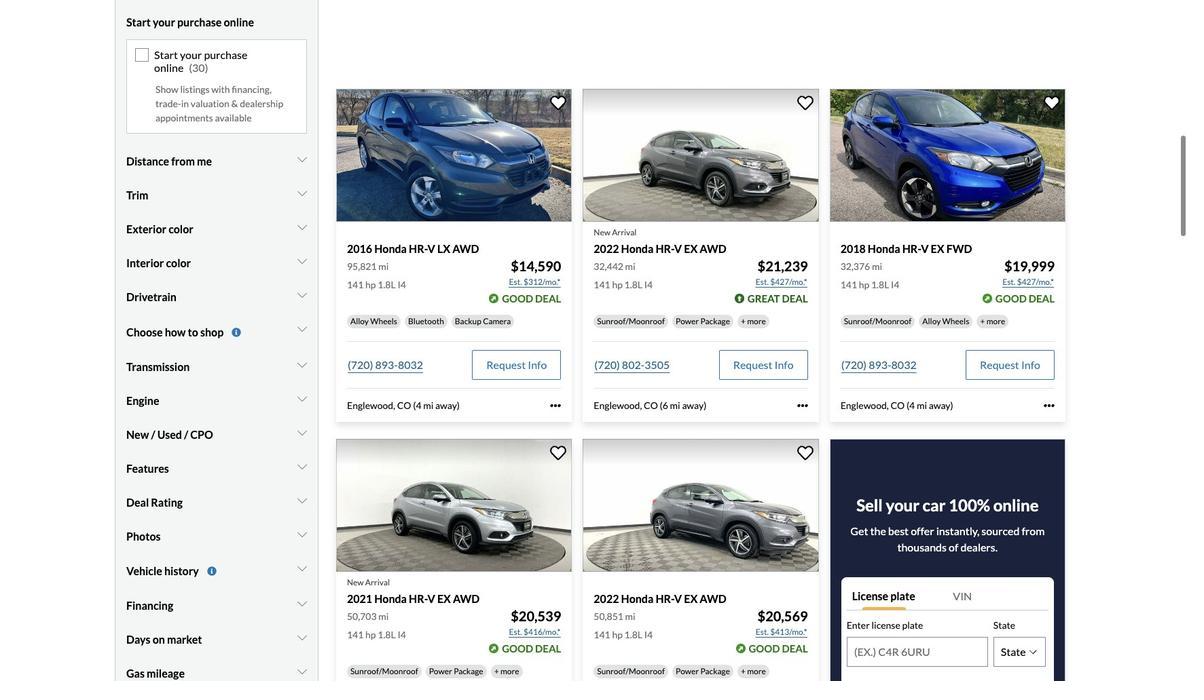 Task type: vqa. For each thing, say whether or not it's contained in the screenshot.
New to the middle
yes



Task type: describe. For each thing, give the bounding box(es) containing it.
1 vertical spatial start your purchase online
[[154, 48, 248, 74]]

1 vertical spatial plate
[[902, 620, 923, 632]]

new for new arrival 2021 honda hr-v ex awd
[[347, 578, 364, 588]]

get
[[851, 525, 868, 538]]

mi inside 32,442 mi 141 hp 1.8l i4
[[625, 261, 636, 272]]

100%
[[949, 496, 990, 516]]

1.8l for $20,569
[[625, 630, 643, 641]]

$19,999
[[1005, 258, 1055, 274]]

(30)
[[189, 61, 208, 74]]

englewood, co (4 mi away) for $14,590
[[347, 400, 460, 412]]

color for interior color
[[166, 257, 191, 270]]

tab list containing license plate
[[847, 584, 1049, 611]]

est. for $14,590
[[509, 277, 522, 287]]

engine button
[[126, 384, 307, 418]]

deal for $19,999
[[1029, 293, 1055, 305]]

(720) 802-3505 button
[[594, 350, 671, 380]]

choose
[[126, 326, 163, 339]]

view more image
[[232, 328, 241, 337]]

co for $21,239
[[644, 400, 658, 412]]

choose how to shop button
[[126, 315, 307, 350]]

2 wheels from the left
[[943, 316, 970, 327]]

financing button
[[126, 590, 307, 624]]

32,442 mi 141 hp 1.8l i4
[[594, 261, 653, 291]]

vehicle history button
[[126, 554, 307, 590]]

i4 for $20,569
[[644, 630, 653, 641]]

i4 for $20,539
[[398, 630, 406, 641]]

141 for $20,539
[[347, 630, 364, 641]]

purple 2016 honda hr-v lx awd suv / crossover all-wheel drive 7-speed cvt image
[[336, 89, 572, 222]]

est. $413/mo.* button
[[755, 626, 808, 640]]

(720) for $21,239
[[595, 359, 620, 371]]

1 wheels from the left
[[370, 316, 397, 327]]

trade-
[[156, 98, 181, 110]]

1 alloy from the left
[[351, 316, 369, 327]]

best
[[888, 525, 909, 538]]

chevron down image for gas mileage
[[298, 667, 307, 678]]

on
[[153, 634, 165, 647]]

fwd
[[947, 242, 972, 255]]

i4 for $14,590
[[398, 279, 406, 291]]

get the best offer instantly, sourced from thousands of dealers.
[[851, 525, 1045, 554]]

(720) for $19,999
[[841, 359, 867, 371]]

2016 honda hr-v lx awd
[[347, 242, 479, 255]]

est. for $19,999
[[1003, 277, 1016, 287]]

valuation
[[191, 98, 230, 110]]

i4 for $19,999
[[891, 279, 900, 291]]

power for $21,239
[[676, 316, 699, 327]]

good for $20,569
[[749, 643, 780, 655]]

est. for $20,569
[[756, 628, 769, 638]]

honda for 2018 honda hr-v ex fwd
[[868, 242, 900, 255]]

chevron down image for trim
[[298, 188, 307, 199]]

shop
[[200, 326, 224, 339]]

power for $20,539
[[429, 667, 452, 677]]

offer
[[911, 525, 934, 538]]

+ more for $21,239
[[741, 316, 766, 327]]

license plate
[[852, 590, 915, 603]]

more for $21,239
[[747, 316, 766, 327]]

ellipsis h image
[[550, 401, 561, 412]]

trim
[[126, 189, 148, 202]]

1.8l for $14,590
[[378, 279, 396, 291]]

new for new / used / cpo
[[126, 429, 149, 441]]

8032 for $19,999
[[892, 359, 917, 371]]

50,703 mi 141 hp 1.8l i4
[[347, 611, 406, 641]]

(720) 802-3505
[[595, 359, 670, 371]]

of
[[949, 541, 959, 554]]

request info button for $14,590
[[472, 350, 561, 380]]

arrival for 2021
[[365, 578, 390, 588]]

photos
[[126, 530, 161, 543]]

sell your car 100% online
[[857, 496, 1039, 516]]

chevron down image for photos
[[298, 530, 307, 541]]

802-
[[622, 359, 645, 371]]

backup
[[455, 316, 482, 327]]

893- for $19,999
[[869, 359, 892, 371]]

+ more for $20,539
[[494, 667, 519, 677]]

hr- for 2022 honda hr-v ex awd
[[656, 593, 674, 606]]

distance from me button
[[126, 145, 307, 179]]

893- for $14,590
[[375, 359, 398, 371]]

good for $19,999
[[996, 293, 1027, 305]]

8032 for $14,590
[[398, 359, 423, 371]]

new arrival 2022 honda hr-v ex awd
[[594, 227, 727, 255]]

hr- inside new arrival 2022 honda hr-v ex awd
[[656, 242, 674, 255]]

request for $14,590
[[487, 359, 526, 371]]

deal rating
[[126, 496, 183, 509]]

more for $20,539
[[501, 667, 519, 677]]

$21,239
[[758, 258, 808, 274]]

backup camera
[[455, 316, 511, 327]]

sell
[[857, 496, 883, 516]]

good deal for $14,590
[[502, 293, 561, 305]]

days
[[126, 634, 151, 647]]

engine
[[126, 395, 159, 407]]

new arrival 2021 honda hr-v ex awd
[[347, 578, 480, 606]]

package for $21,239
[[701, 316, 730, 327]]

more down est. $413/mo.* button
[[747, 667, 766, 677]]

&
[[231, 98, 238, 110]]

v for 2022 honda hr-v ex awd
[[674, 593, 682, 606]]

chevron down image for distance from me
[[298, 154, 307, 165]]

black 2022 honda hr-v ex awd suv / crossover all-wheel drive automatic image
[[583, 440, 819, 572]]

power package for $21,239
[[676, 316, 730, 327]]

chevron down image for financing
[[298, 599, 307, 610]]

from inside get the best offer instantly, sourced from thousands of dealers.
[[1022, 525, 1045, 538]]

online inside start your purchase online
[[154, 61, 184, 74]]

view more image
[[207, 567, 217, 577]]

advertisement element
[[459, 2, 954, 63]]

co for $19,999
[[891, 400, 905, 412]]

good deal for $19,999
[[996, 293, 1055, 305]]

cpo
[[190, 429, 213, 441]]

color for exterior color
[[169, 223, 193, 236]]

(720) 893-8032 button for $14,590
[[347, 350, 424, 380]]

good for $14,590
[[502, 293, 533, 305]]

show
[[156, 84, 178, 95]]

$14,590 est. $312/mo.*
[[509, 258, 561, 287]]

honda inside new arrival 2022 honda hr-v ex awd
[[621, 242, 654, 255]]

mileage
[[147, 668, 185, 681]]

dealership
[[240, 98, 283, 110]]

exterior color
[[126, 223, 193, 236]]

deal for $20,569
[[782, 643, 808, 655]]

features button
[[126, 452, 307, 486]]

+ for $19,999
[[980, 316, 985, 327]]

2018
[[841, 242, 866, 255]]

honda for 2022 honda hr-v ex awd
[[621, 593, 654, 606]]

state
[[994, 620, 1016, 632]]

enter
[[847, 620, 870, 632]]

honda for 2016 honda hr-v lx awd
[[374, 242, 407, 255]]

start your purchase online button
[[126, 5, 307, 39]]

est. $312/mo.* button
[[508, 276, 561, 289]]

how
[[165, 326, 186, 339]]

drivetrain button
[[126, 281, 307, 315]]

141 for $19,999
[[841, 279, 857, 291]]

silver 2021 honda hr-v ex awd suv / crossover all-wheel drive automatic image
[[336, 440, 572, 572]]

chevron down image for features
[[298, 462, 307, 473]]

$14,590
[[511, 258, 561, 274]]

good for $20,539
[[502, 643, 533, 655]]

$20,539 est. $416/mo.*
[[509, 609, 561, 638]]

2 / from the left
[[184, 429, 188, 441]]

1 alloy wheels from the left
[[351, 316, 397, 327]]

blue 2018 honda hr-v ex fwd suv / crossover front-wheel drive 7-speed cvt image
[[830, 89, 1066, 222]]

$416/mo.*
[[524, 628, 561, 638]]

features
[[126, 463, 169, 475]]

interior
[[126, 257, 164, 270]]

mi inside the 50,703 mi 141 hp 1.8l i4
[[379, 611, 389, 623]]

license plate tab
[[847, 584, 948, 611]]

v for 2016 honda hr-v lx awd
[[428, 242, 435, 255]]

vehicle history
[[126, 565, 199, 578]]

sunroof/moonroof for $20,539
[[351, 667, 418, 677]]

days on market button
[[126, 624, 307, 658]]

listings
[[180, 84, 210, 95]]

gas
[[126, 668, 145, 681]]

new / used / cpo button
[[126, 418, 307, 452]]

141 for $21,239
[[594, 279, 610, 291]]

141 for $20,569
[[594, 630, 610, 641]]

50,703
[[347, 611, 377, 623]]

ellipsis h image for $21,239
[[797, 401, 808, 412]]

141 for $14,590
[[347, 279, 364, 291]]

2 alloy wheels from the left
[[923, 316, 970, 327]]

great
[[748, 293, 780, 305]]

online inside dropdown button
[[224, 16, 254, 29]]

car
[[923, 496, 946, 516]]

distance
[[126, 155, 169, 168]]

ex inside the new arrival 2021 honda hr-v ex awd
[[437, 593, 451, 606]]

vin tab
[[948, 584, 1049, 611]]

trim button
[[126, 179, 307, 213]]

$21,239 est. $427/mo.*
[[756, 258, 808, 287]]

exterior
[[126, 223, 166, 236]]

50,851 mi 141 hp 1.8l i4
[[594, 611, 653, 641]]

great deal
[[748, 293, 808, 305]]

gray 2022 honda hr-v ex awd suv / crossover all-wheel drive automatic image
[[583, 89, 819, 222]]

in
[[181, 98, 189, 110]]

est. for $20,539
[[509, 628, 522, 638]]

with
[[211, 84, 230, 95]]

hp for $21,239
[[612, 279, 623, 291]]

hr- inside the new arrival 2021 honda hr-v ex awd
[[409, 593, 428, 606]]

away) for $14,590
[[435, 400, 460, 412]]



Task type: locate. For each thing, give the bounding box(es) containing it.
good deal down est. $413/mo.* button
[[749, 643, 808, 655]]

hp down 32,442
[[612, 279, 623, 291]]

(4
[[413, 400, 422, 412], [907, 400, 915, 412]]

0 horizontal spatial wheels
[[370, 316, 397, 327]]

/ left used
[[151, 429, 155, 441]]

(6
[[660, 400, 668, 412]]

141 inside the 50,703 mi 141 hp 1.8l i4
[[347, 630, 364, 641]]

co for $14,590
[[397, 400, 411, 412]]

deal
[[535, 293, 561, 305], [782, 293, 808, 305], [1029, 293, 1055, 305], [535, 643, 561, 655], [782, 643, 808, 655]]

est. $427/mo.* button down $21,239
[[755, 276, 808, 289]]

2022 inside new arrival 2022 honda hr-v ex awd
[[594, 242, 619, 255]]

1.8l down the 2022 honda hr-v ex awd
[[625, 630, 643, 641]]

bluetooth
[[408, 316, 444, 327]]

arrival for 2022
[[612, 227, 637, 238]]

1 8032 from the left
[[398, 359, 423, 371]]

3 request info from the left
[[980, 359, 1041, 371]]

chevron down image for drivetrain
[[298, 290, 307, 301]]

141 inside 50,851 mi 141 hp 1.8l i4
[[594, 630, 610, 641]]

3 co from the left
[[891, 400, 905, 412]]

financing,
[[232, 84, 272, 95]]

$427/mo.* for $21,239
[[771, 277, 807, 287]]

honda up 32,376 mi 141 hp 1.8l i4 at top
[[868, 242, 900, 255]]

ellipsis h image for $19,999
[[1044, 401, 1055, 412]]

1 (720) from the left
[[348, 359, 373, 371]]

away)
[[435, 400, 460, 412], [682, 400, 707, 412], [929, 400, 953, 412]]

1 ellipsis h image from the left
[[797, 401, 808, 412]]

(720) 893-8032 button for $19,999
[[841, 350, 917, 380]]

arrival inside the new arrival 2021 honda hr-v ex awd
[[365, 578, 390, 588]]

sunroof/moonroof down 32,376 mi 141 hp 1.8l i4 at top
[[844, 316, 912, 327]]

new inside dropdown button
[[126, 429, 149, 441]]

2 893- from the left
[[869, 359, 892, 371]]

1.8l inside 50,851 mi 141 hp 1.8l i4
[[625, 630, 643, 641]]

1 horizontal spatial wheels
[[943, 316, 970, 327]]

2 horizontal spatial new
[[594, 227, 611, 238]]

2022 up 32,442
[[594, 242, 619, 255]]

0 horizontal spatial /
[[151, 429, 155, 441]]

2 co from the left
[[644, 400, 658, 412]]

0 horizontal spatial request info
[[487, 359, 547, 371]]

away) for $21,239
[[682, 400, 707, 412]]

chevron down image for engine
[[298, 394, 307, 405]]

deal down $413/mo.*
[[782, 643, 808, 655]]

(4 for $14,590
[[413, 400, 422, 412]]

more
[[747, 316, 766, 327], [987, 316, 1006, 327], [501, 667, 519, 677], [747, 667, 766, 677]]

chevron down image for transmission
[[298, 360, 307, 371]]

sunroof/moonroof for $21,239
[[597, 316, 665, 327]]

englewood, for $14,590
[[347, 400, 395, 412]]

2 horizontal spatial info
[[1022, 359, 1041, 371]]

1 horizontal spatial /
[[184, 429, 188, 441]]

info for $21,239
[[775, 359, 794, 371]]

2 request info from the left
[[733, 359, 794, 371]]

141 inside 32,442 mi 141 hp 1.8l i4
[[594, 279, 610, 291]]

1 horizontal spatial 8032
[[892, 359, 917, 371]]

1 horizontal spatial online
[[224, 16, 254, 29]]

awd inside new arrival 2022 honda hr-v ex awd
[[700, 242, 727, 255]]

1 horizontal spatial (720) 893-8032
[[841, 359, 917, 371]]

0 horizontal spatial request info button
[[472, 350, 561, 380]]

hp inside 95,821 mi 141 hp 1.8l i4
[[365, 279, 376, 291]]

2 request info button from the left
[[719, 350, 808, 380]]

1 horizontal spatial alloy
[[923, 316, 941, 327]]

englewood, co (4 mi away) for $19,999
[[841, 400, 953, 412]]

hr- for 2018 honda hr-v ex fwd
[[903, 242, 921, 255]]

your inside dropdown button
[[153, 16, 175, 29]]

available
[[215, 112, 252, 124]]

3 away) from the left
[[929, 400, 953, 412]]

your up best
[[886, 496, 920, 516]]

2 request from the left
[[733, 359, 773, 371]]

0 horizontal spatial online
[[154, 61, 184, 74]]

purchase inside dropdown button
[[177, 16, 222, 29]]

3 info from the left
[[1022, 359, 1041, 371]]

sunroof/moonroof down the 50,703 mi 141 hp 1.8l i4
[[351, 667, 418, 677]]

color inside dropdown button
[[169, 223, 193, 236]]

0 vertical spatial new
[[594, 227, 611, 238]]

(720) for $14,590
[[348, 359, 373, 371]]

hp down 50,703
[[365, 630, 376, 641]]

dealers.
[[961, 541, 998, 554]]

1 horizontal spatial englewood, co (4 mi away)
[[841, 400, 953, 412]]

arrival inside new arrival 2022 honda hr-v ex awd
[[612, 227, 637, 238]]

141 down 32,376
[[841, 279, 857, 291]]

1 horizontal spatial englewood,
[[594, 400, 642, 412]]

hp for $20,569
[[612, 630, 623, 641]]

chevron down image inside "trim" 'dropdown button'
[[298, 188, 307, 199]]

0 horizontal spatial from
[[171, 155, 195, 168]]

ex
[[684, 242, 698, 255], [931, 242, 945, 255], [437, 593, 451, 606], [684, 593, 698, 606]]

est.
[[509, 277, 522, 287], [756, 277, 769, 287], [1003, 277, 1016, 287], [509, 628, 522, 638], [756, 628, 769, 638]]

1 horizontal spatial new
[[347, 578, 364, 588]]

2 vertical spatial online
[[994, 496, 1039, 516]]

+ more down est. $416/mo.* button
[[494, 667, 519, 677]]

est. $427/mo.* button down '$19,999'
[[1002, 276, 1055, 289]]

i4 for $21,239
[[644, 279, 653, 291]]

request for $21,239
[[733, 359, 773, 371]]

plate right 'license'
[[902, 620, 923, 632]]

$427/mo.* inside $21,239 est. $427/mo.*
[[771, 277, 807, 287]]

info for $14,590
[[528, 359, 547, 371]]

hp inside 32,442 mi 141 hp 1.8l i4
[[612, 279, 623, 291]]

2016
[[347, 242, 372, 255]]

1 horizontal spatial request
[[733, 359, 773, 371]]

141 down 95,821
[[347, 279, 364, 291]]

vehicle
[[126, 565, 162, 578]]

used
[[157, 429, 182, 441]]

3 request from the left
[[980, 359, 1019, 371]]

distance from me
[[126, 155, 212, 168]]

1 horizontal spatial 893-
[[869, 359, 892, 371]]

2 vertical spatial new
[[347, 578, 364, 588]]

2 2022 from the top
[[594, 593, 619, 606]]

1.8l down 2018 honda hr-v ex fwd
[[871, 279, 889, 291]]

0 horizontal spatial request
[[487, 359, 526, 371]]

request info button for $21,239
[[719, 350, 808, 380]]

hp down 95,821
[[365, 279, 376, 291]]

new up 2021
[[347, 578, 364, 588]]

0 vertical spatial color
[[169, 223, 193, 236]]

8 chevron down image from the top
[[298, 462, 307, 473]]

power package for $20,539
[[429, 667, 483, 677]]

1 horizontal spatial away)
[[682, 400, 707, 412]]

hr- for 2016 honda hr-v lx awd
[[409, 242, 428, 255]]

plate right license
[[891, 590, 915, 603]]

hp down 32,376
[[859, 279, 870, 291]]

0 horizontal spatial (720) 893-8032
[[348, 359, 423, 371]]

0 horizontal spatial co
[[397, 400, 411, 412]]

more down est. $416/mo.* button
[[501, 667, 519, 677]]

est. for $21,239
[[756, 277, 769, 287]]

chevron down image for exterior color
[[298, 222, 307, 233]]

(720) 893-8032 for $14,590
[[348, 359, 423, 371]]

good
[[502, 293, 533, 305], [996, 293, 1027, 305], [502, 643, 533, 655], [749, 643, 780, 655]]

3 chevron down image from the top
[[298, 530, 307, 541]]

2 horizontal spatial (720)
[[841, 359, 867, 371]]

1 horizontal spatial request info button
[[719, 350, 808, 380]]

1 co from the left
[[397, 400, 411, 412]]

1 (720) 893-8032 from the left
[[348, 359, 423, 371]]

1 horizontal spatial (720) 893-8032 button
[[841, 350, 917, 380]]

honda inside the new arrival 2021 honda hr-v ex awd
[[374, 593, 407, 606]]

good down $19,999 est. $427/mo.*
[[996, 293, 1027, 305]]

est. $427/mo.* button
[[755, 276, 808, 289], [1002, 276, 1055, 289]]

your
[[153, 16, 175, 29], [180, 48, 202, 61], [886, 496, 920, 516]]

deal down $312/mo.*
[[535, 293, 561, 305]]

start inside dropdown button
[[126, 16, 151, 29]]

$427/mo.* inside $19,999 est. $427/mo.*
[[1017, 277, 1054, 287]]

1 (720) 893-8032 button from the left
[[347, 350, 424, 380]]

0 horizontal spatial start
[[126, 16, 151, 29]]

2 alloy from the left
[[923, 316, 941, 327]]

est. $427/mo.* button for $19,999
[[1002, 276, 1055, 289]]

good deal down est. $416/mo.* button
[[502, 643, 561, 655]]

4 chevron down image from the top
[[298, 290, 307, 301]]

me
[[197, 155, 212, 168]]

hp inside the 50,703 mi 141 hp 1.8l i4
[[365, 630, 376, 641]]

photos button
[[126, 520, 307, 554]]

1.8l inside 95,821 mi 141 hp 1.8l i4
[[378, 279, 396, 291]]

days on market
[[126, 634, 202, 647]]

0 vertical spatial start
[[126, 16, 151, 29]]

95,821
[[347, 261, 377, 272]]

32,442
[[594, 261, 624, 272]]

rating
[[151, 496, 183, 509]]

sourced
[[982, 525, 1020, 538]]

893-
[[375, 359, 398, 371], [869, 359, 892, 371]]

2 info from the left
[[775, 359, 794, 371]]

0 horizontal spatial (720) 893-8032 button
[[347, 350, 424, 380]]

i4 down 2018 honda hr-v ex fwd
[[891, 279, 900, 291]]

interior color button
[[126, 247, 307, 281]]

englewood, co (4 mi away)
[[347, 400, 460, 412], [841, 400, 953, 412]]

honda up 32,442 mi 141 hp 1.8l i4
[[621, 242, 654, 255]]

mi inside 95,821 mi 141 hp 1.8l i4
[[379, 261, 389, 272]]

enter license plate
[[847, 620, 923, 632]]

0 vertical spatial start your purchase online
[[126, 16, 254, 29]]

1 request info button from the left
[[472, 350, 561, 380]]

v for 2018 honda hr-v ex fwd
[[921, 242, 929, 255]]

request info for $14,590
[[487, 359, 547, 371]]

1 away) from the left
[[435, 400, 460, 412]]

your up show
[[153, 16, 175, 29]]

good deal down est. $312/mo.* button
[[502, 293, 561, 305]]

gas mileage
[[126, 668, 185, 681]]

from inside dropdown button
[[171, 155, 195, 168]]

hp for $19,999
[[859, 279, 870, 291]]

1 horizontal spatial arrival
[[612, 227, 637, 238]]

chevron down image inside features dropdown button
[[298, 462, 307, 473]]

4 chevron down image from the top
[[298, 564, 307, 575]]

1 893- from the left
[[375, 359, 398, 371]]

more down great
[[747, 316, 766, 327]]

2 chevron down image from the top
[[298, 428, 307, 439]]

start your purchase online up (30)
[[126, 16, 254, 29]]

95,821 mi 141 hp 1.8l i4
[[347, 261, 406, 291]]

1 horizontal spatial (4
[[907, 400, 915, 412]]

0 horizontal spatial englewood,
[[347, 400, 395, 412]]

2 horizontal spatial away)
[[929, 400, 953, 412]]

3 (720) from the left
[[841, 359, 867, 371]]

englewood,
[[347, 400, 395, 412], [594, 400, 642, 412], [841, 400, 889, 412]]

141 down 50,851
[[594, 630, 610, 641]]

/ left cpo
[[184, 429, 188, 441]]

chevron down image inside days on market dropdown button
[[298, 633, 307, 644]]

sunroof/moonroof down 50,851 mi 141 hp 1.8l i4
[[597, 667, 665, 677]]

2 horizontal spatial request
[[980, 359, 1019, 371]]

+ more for $19,999
[[980, 316, 1006, 327]]

more down $19,999 est. $427/mo.*
[[987, 316, 1006, 327]]

32,376
[[841, 261, 870, 272]]

thousands
[[898, 541, 947, 554]]

awd
[[452, 242, 479, 255], [700, 242, 727, 255], [453, 593, 480, 606], [700, 593, 727, 606]]

2 horizontal spatial co
[[891, 400, 905, 412]]

good deal for $20,569
[[749, 643, 808, 655]]

est. inside $20,539 est. $416/mo.*
[[509, 628, 522, 638]]

2 englewood, co (4 mi away) from the left
[[841, 400, 953, 412]]

2022 honda hr-v ex awd
[[594, 593, 727, 606]]

mi inside 50,851 mi 141 hp 1.8l i4
[[625, 611, 636, 623]]

1 horizontal spatial start
[[154, 48, 178, 61]]

good down est. $416/mo.* button
[[502, 643, 533, 655]]

1 vertical spatial purchase
[[204, 48, 248, 61]]

2 horizontal spatial request info button
[[966, 350, 1055, 380]]

1 horizontal spatial request info
[[733, 359, 794, 371]]

interior color
[[126, 257, 191, 270]]

0 horizontal spatial alloy wheels
[[351, 316, 397, 327]]

est. inside $14,590 est. $312/mo.*
[[509, 277, 522, 287]]

est. inside $21,239 est. $427/mo.*
[[756, 277, 769, 287]]

the
[[870, 525, 886, 538]]

Enter license plate field
[[848, 638, 988, 667]]

2 8032 from the left
[[892, 359, 917, 371]]

hp for $14,590
[[365, 279, 376, 291]]

2 chevron down image from the top
[[298, 222, 307, 233]]

1.8l for $20,539
[[378, 630, 396, 641]]

chevron down image inside the distance from me dropdown button
[[298, 154, 307, 165]]

6 chevron down image from the top
[[298, 633, 307, 644]]

sunroof/moonroof
[[597, 316, 665, 327], [844, 316, 912, 327], [351, 667, 418, 677], [597, 667, 665, 677]]

englewood, for $19,999
[[841, 400, 889, 412]]

$413/mo.*
[[771, 628, 807, 638]]

good deal down $19,999 est. $427/mo.*
[[996, 293, 1055, 305]]

0 vertical spatial 2022
[[594, 242, 619, 255]]

1.8l inside the 50,703 mi 141 hp 1.8l i4
[[378, 630, 396, 641]]

deal for $20,539
[[535, 643, 561, 655]]

0 vertical spatial your
[[153, 16, 175, 29]]

request for $19,999
[[980, 359, 1019, 371]]

(720) inside button
[[595, 359, 620, 371]]

est. down '$19,999'
[[1003, 277, 1016, 287]]

i4 inside 50,851 mi 141 hp 1.8l i4
[[644, 630, 653, 641]]

market
[[167, 634, 202, 647]]

info
[[528, 359, 547, 371], [775, 359, 794, 371], [1022, 359, 1041, 371]]

3 chevron down image from the top
[[298, 256, 307, 267]]

0 vertical spatial plate
[[891, 590, 915, 603]]

6 chevron down image from the top
[[298, 360, 307, 371]]

$312/mo.*
[[524, 277, 561, 287]]

deal for $14,590
[[535, 293, 561, 305]]

141 down 50,703
[[347, 630, 364, 641]]

1 horizontal spatial info
[[775, 359, 794, 371]]

chevron down image inside the 'exterior color' dropdown button
[[298, 222, 307, 233]]

1 chevron down image from the top
[[298, 188, 307, 199]]

choose how to shop
[[126, 326, 224, 339]]

arrival up 2021
[[365, 578, 390, 588]]

1 horizontal spatial $427/mo.*
[[1017, 277, 1054, 287]]

color
[[169, 223, 193, 236], [166, 257, 191, 270]]

0 horizontal spatial arrival
[[365, 578, 390, 588]]

1.8l down 2016 honda hr-v lx awd
[[378, 279, 396, 291]]

2 est. $427/mo.* button from the left
[[1002, 276, 1055, 289]]

1.8l for $19,999
[[871, 279, 889, 291]]

from right sourced
[[1022, 525, 1045, 538]]

1 vertical spatial new
[[126, 429, 149, 441]]

1 request from the left
[[487, 359, 526, 371]]

5 chevron down image from the top
[[298, 599, 307, 610]]

i4 inside the 50,703 mi 141 hp 1.8l i4
[[398, 630, 406, 641]]

0 vertical spatial online
[[224, 16, 254, 29]]

request info button
[[472, 350, 561, 380], [719, 350, 808, 380], [966, 350, 1055, 380]]

$427/mo.* down $21,239
[[771, 277, 807, 287]]

your up (30)
[[180, 48, 202, 61]]

0 horizontal spatial away)
[[435, 400, 460, 412]]

sunroof/moonroof for $19,999
[[844, 316, 912, 327]]

mi
[[379, 261, 389, 272], [625, 261, 636, 272], [872, 261, 882, 272], [423, 400, 434, 412], [670, 400, 680, 412], [917, 400, 927, 412], [379, 611, 389, 623], [625, 611, 636, 623]]

est. $427/mo.* button for $21,239
[[755, 276, 808, 289]]

from left me
[[171, 155, 195, 168]]

honda up 50,851 mi 141 hp 1.8l i4
[[621, 593, 654, 606]]

1 horizontal spatial co
[[644, 400, 658, 412]]

chevron down image
[[298, 188, 307, 199], [298, 222, 307, 233], [298, 256, 307, 267], [298, 290, 307, 301], [298, 324, 307, 335], [298, 360, 307, 371], [298, 394, 307, 405], [298, 462, 307, 473], [298, 496, 307, 507]]

chevron down image for new / used / cpo
[[298, 428, 307, 439]]

1 vertical spatial color
[[166, 257, 191, 270]]

camera
[[483, 316, 511, 327]]

deal down $416/mo.*
[[535, 643, 561, 655]]

2022 up 50,851
[[594, 593, 619, 606]]

mi inside 32,376 mi 141 hp 1.8l i4
[[872, 261, 882, 272]]

0 horizontal spatial new
[[126, 429, 149, 441]]

0 horizontal spatial $427/mo.*
[[771, 277, 807, 287]]

v inside the new arrival 2021 honda hr-v ex awd
[[428, 593, 435, 606]]

0 vertical spatial purchase
[[177, 16, 222, 29]]

new left used
[[126, 429, 149, 441]]

start your purchase online
[[126, 16, 254, 29], [154, 48, 248, 74]]

7 chevron down image from the top
[[298, 394, 307, 405]]

chevron down image
[[298, 154, 307, 165], [298, 428, 307, 439], [298, 530, 307, 541], [298, 564, 307, 575], [298, 599, 307, 610], [298, 633, 307, 644], [298, 667, 307, 678]]

1.8l inside 32,442 mi 141 hp 1.8l i4
[[625, 279, 643, 291]]

request
[[487, 359, 526, 371], [733, 359, 773, 371], [980, 359, 1019, 371]]

0 horizontal spatial (720)
[[348, 359, 373, 371]]

new / used / cpo
[[126, 429, 213, 441]]

chevron down image inside the vehicle history dropdown button
[[298, 564, 307, 575]]

arrival up 32,442
[[612, 227, 637, 238]]

transmission button
[[126, 350, 307, 384]]

away) for $19,999
[[929, 400, 953, 412]]

0 horizontal spatial 893-
[[375, 359, 398, 371]]

new inside new arrival 2022 honda hr-v ex awd
[[594, 227, 611, 238]]

tab list
[[847, 584, 1049, 611]]

good down est. $413/mo.* button
[[749, 643, 780, 655]]

1 $427/mo.* from the left
[[771, 277, 807, 287]]

deal down $19,999 est. $427/mo.*
[[1029, 293, 1055, 305]]

1 vertical spatial 2022
[[594, 593, 619, 606]]

1 / from the left
[[151, 429, 155, 441]]

1.8l down the new arrival 2021 honda hr-v ex awd
[[378, 630, 396, 641]]

0 horizontal spatial info
[[528, 359, 547, 371]]

+ for $20,539
[[494, 667, 499, 677]]

good down est. $312/mo.* button
[[502, 293, 533, 305]]

est. up great
[[756, 277, 769, 287]]

chevron down image inside choose how to shop dropdown button
[[298, 324, 307, 335]]

32,376 mi 141 hp 1.8l i4
[[841, 261, 900, 291]]

+ more down great
[[741, 316, 766, 327]]

chevron down image for interior color
[[298, 256, 307, 267]]

gas mileage button
[[126, 658, 307, 682]]

1 horizontal spatial alloy wheels
[[923, 316, 970, 327]]

est. down $14,590
[[509, 277, 522, 287]]

plate inside tab
[[891, 590, 915, 603]]

history
[[164, 565, 199, 578]]

0 horizontal spatial your
[[153, 16, 175, 29]]

2 (4 from the left
[[907, 400, 915, 412]]

1.8l
[[378, 279, 396, 291], [625, 279, 643, 291], [871, 279, 889, 291], [378, 630, 396, 641], [625, 630, 643, 641]]

ellipsis h image
[[797, 401, 808, 412], [1044, 401, 1055, 412]]

1 request info from the left
[[487, 359, 547, 371]]

2 (720) 893-8032 from the left
[[841, 359, 917, 371]]

est. inside $20,569 est. $413/mo.*
[[756, 628, 769, 638]]

chevron down image inside new / used / cpo dropdown button
[[298, 428, 307, 439]]

7 chevron down image from the top
[[298, 667, 307, 678]]

0 horizontal spatial alloy
[[351, 316, 369, 327]]

i4 down the new arrival 2021 honda hr-v ex awd
[[398, 630, 406, 641]]

1 horizontal spatial (720)
[[595, 359, 620, 371]]

chevron down image inside gas mileage dropdown button
[[298, 667, 307, 678]]

0 horizontal spatial (4
[[413, 400, 422, 412]]

3 request info button from the left
[[966, 350, 1055, 380]]

request info for $19,999
[[980, 359, 1041, 371]]

chevron down image inside "interior color" dropdown button
[[298, 256, 307, 267]]

141 down 32,442
[[594, 279, 610, 291]]

deal for $21,239
[[782, 293, 808, 305]]

to
[[188, 326, 198, 339]]

new for new arrival 2022 honda hr-v ex awd
[[594, 227, 611, 238]]

141 inside 95,821 mi 141 hp 1.8l i4
[[347, 279, 364, 291]]

3 englewood, from the left
[[841, 400, 889, 412]]

i4 down 2016 honda hr-v lx awd
[[398, 279, 406, 291]]

chevron down image inside photos dropdown button
[[298, 530, 307, 541]]

1 englewood, co (4 mi away) from the left
[[347, 400, 460, 412]]

2018 honda hr-v ex fwd
[[841, 242, 972, 255]]

v inside new arrival 2022 honda hr-v ex awd
[[674, 242, 682, 255]]

2 horizontal spatial your
[[886, 496, 920, 516]]

hp inside 50,851 mi 141 hp 1.8l i4
[[612, 630, 623, 641]]

$427/mo.* for $19,999
[[1017, 277, 1054, 287]]

$427/mo.* down '$19,999'
[[1017, 277, 1054, 287]]

1 horizontal spatial ellipsis h image
[[1044, 401, 1055, 412]]

vin
[[953, 590, 972, 603]]

1.8l inside 32,376 mi 141 hp 1.8l i4
[[871, 279, 889, 291]]

+ more down est. $413/mo.* button
[[741, 667, 766, 677]]

1 horizontal spatial est. $427/mo.* button
[[1002, 276, 1055, 289]]

new inside the new arrival 2021 honda hr-v ex awd
[[347, 578, 364, 588]]

deal down $21,239 est. $427/mo.* at the right of page
[[782, 293, 808, 305]]

1 vertical spatial start
[[154, 48, 178, 61]]

1 (4 from the left
[[413, 400, 422, 412]]

5 chevron down image from the top
[[298, 324, 307, 335]]

chevron down image for days on market
[[298, 633, 307, 644]]

0 horizontal spatial 8032
[[398, 359, 423, 371]]

purchase
[[177, 16, 222, 29], [204, 48, 248, 61]]

license
[[872, 620, 901, 632]]

request info
[[487, 359, 547, 371], [733, 359, 794, 371], [980, 359, 1041, 371]]

2 horizontal spatial englewood,
[[841, 400, 889, 412]]

1 vertical spatial arrival
[[365, 578, 390, 588]]

1 info from the left
[[528, 359, 547, 371]]

2 $427/mo.* from the left
[[1017, 277, 1054, 287]]

chevron down image inside deal rating dropdown button
[[298, 496, 307, 507]]

1 vertical spatial your
[[180, 48, 202, 61]]

0 vertical spatial arrival
[[612, 227, 637, 238]]

2 englewood, from the left
[[594, 400, 642, 412]]

chevron down image inside engine 'dropdown button'
[[298, 394, 307, 405]]

+ for $21,239
[[741, 316, 746, 327]]

wheels
[[370, 316, 397, 327], [943, 316, 970, 327]]

transmission
[[126, 361, 190, 374]]

more for $19,999
[[987, 316, 1006, 327]]

color right interior
[[166, 257, 191, 270]]

chevron down image inside transmission dropdown button
[[298, 360, 307, 371]]

ex inside new arrival 2022 honda hr-v ex awd
[[684, 242, 698, 255]]

show listings with financing, trade-in valuation & dealership appointments available
[[156, 84, 283, 124]]

i4 inside 32,442 mi 141 hp 1.8l i4
[[644, 279, 653, 291]]

package for $20,539
[[454, 667, 483, 677]]

1.8l for $21,239
[[625, 279, 643, 291]]

0 horizontal spatial est. $427/mo.* button
[[755, 276, 808, 289]]

est. down $20,539
[[509, 628, 522, 638]]

0 vertical spatial from
[[171, 155, 195, 168]]

0 horizontal spatial englewood, co (4 mi away)
[[347, 400, 460, 412]]

(4 for $19,999
[[907, 400, 915, 412]]

2 vertical spatial your
[[886, 496, 920, 516]]

1 horizontal spatial your
[[180, 48, 202, 61]]

2 ellipsis h image from the left
[[1044, 401, 1055, 412]]

i4 down new arrival 2022 honda hr-v ex awd in the right top of the page
[[644, 279, 653, 291]]

i4 inside 32,376 mi 141 hp 1.8l i4
[[891, 279, 900, 291]]

2 (720) 893-8032 button from the left
[[841, 350, 917, 380]]

awd inside the new arrival 2021 honda hr-v ex awd
[[453, 593, 480, 606]]

i4 inside 95,821 mi 141 hp 1.8l i4
[[398, 279, 406, 291]]

color inside dropdown button
[[166, 257, 191, 270]]

co
[[397, 400, 411, 412], [644, 400, 658, 412], [891, 400, 905, 412]]

hp for $20,539
[[365, 630, 376, 641]]

1 chevron down image from the top
[[298, 154, 307, 165]]

appointments
[[156, 112, 213, 124]]

141 inside 32,376 mi 141 hp 1.8l i4
[[841, 279, 857, 291]]

2 horizontal spatial request info
[[980, 359, 1041, 371]]

exterior color button
[[126, 213, 307, 247]]

est. down $20,569
[[756, 628, 769, 638]]

1 vertical spatial from
[[1022, 525, 1045, 538]]

englewood, for $21,239
[[594, 400, 642, 412]]

honda up the 50,703 mi 141 hp 1.8l i4
[[374, 593, 407, 606]]

1.8l down new arrival 2022 honda hr-v ex awd in the right top of the page
[[625, 279, 643, 291]]

2 (720) from the left
[[595, 359, 620, 371]]

2 away) from the left
[[682, 400, 707, 412]]

9 chevron down image from the top
[[298, 496, 307, 507]]

+ more down $19,999 est. $427/mo.*
[[980, 316, 1006, 327]]

chevron down image inside drivetrain dropdown button
[[298, 290, 307, 301]]

financing
[[126, 600, 173, 613]]

$20,569 est. $413/mo.*
[[756, 609, 808, 638]]

est. inside $19,999 est. $427/mo.*
[[1003, 277, 1016, 287]]

chevron down image for deal rating
[[298, 496, 307, 507]]

start your purchase online inside dropdown button
[[126, 16, 254, 29]]

sunroof/moonroof up (720) 802-3505
[[597, 316, 665, 327]]

hp inside 32,376 mi 141 hp 1.8l i4
[[859, 279, 870, 291]]

1 2022 from the top
[[594, 242, 619, 255]]

2 horizontal spatial online
[[994, 496, 1039, 516]]

your for show listings with financing, trade-in valuation & dealership appointments available
[[180, 48, 202, 61]]

start your purchase online up listings
[[154, 48, 248, 74]]

new up 32,442
[[594, 227, 611, 238]]

chevron down image inside financing dropdown button
[[298, 599, 307, 610]]

1 horizontal spatial from
[[1022, 525, 1045, 538]]

(720) 893-8032 button
[[347, 350, 424, 380], [841, 350, 917, 380]]

honda up 95,821 mi 141 hp 1.8l i4
[[374, 242, 407, 255]]

0 horizontal spatial ellipsis h image
[[797, 401, 808, 412]]

drivetrain
[[126, 291, 177, 304]]

hp down 50,851
[[612, 630, 623, 641]]

1 est. $427/mo.* button from the left
[[755, 276, 808, 289]]

color right exterior
[[169, 223, 193, 236]]

1 englewood, from the left
[[347, 400, 395, 412]]

i4 down the 2022 honda hr-v ex awd
[[644, 630, 653, 641]]

1 vertical spatial online
[[154, 61, 184, 74]]

v
[[428, 242, 435, 255], [674, 242, 682, 255], [921, 242, 929, 255], [428, 593, 435, 606], [674, 593, 682, 606]]

your for get the best offer instantly, sourced from thousands of dealers.
[[886, 496, 920, 516]]

info for $19,999
[[1022, 359, 1041, 371]]

alloy wheels
[[351, 316, 397, 327], [923, 316, 970, 327]]



